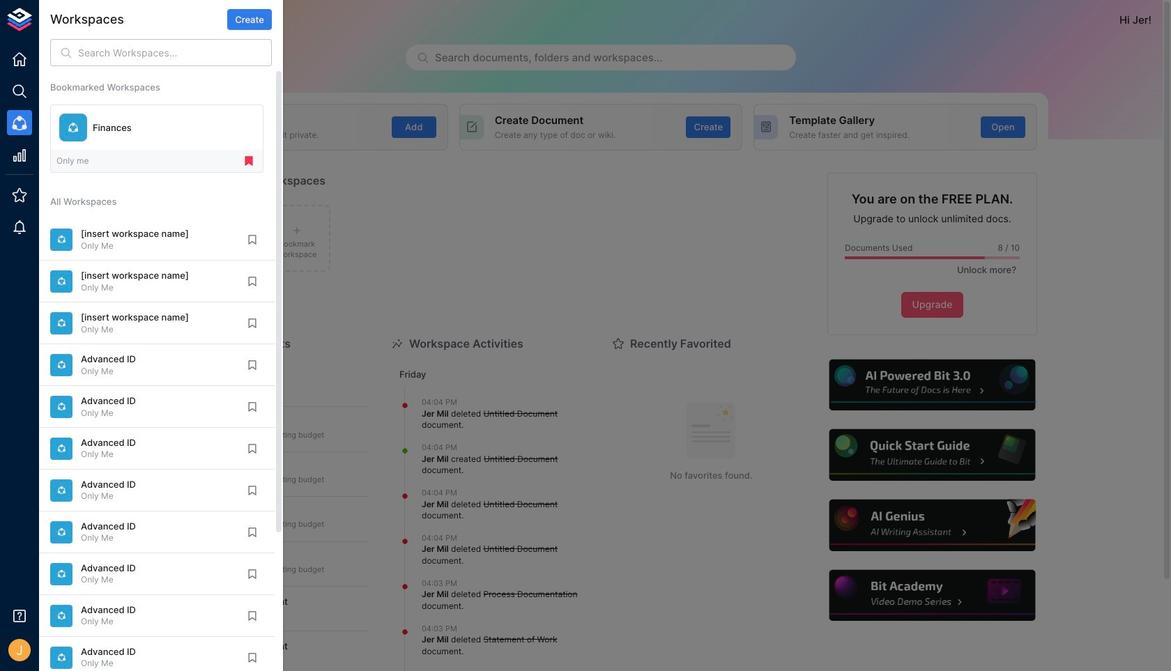 Task type: locate. For each thing, give the bounding box(es) containing it.
5 bookmark image from the top
[[246, 652, 259, 665]]

4 bookmark image from the top
[[246, 485, 259, 497]]

bookmark image
[[246, 275, 259, 288], [246, 317, 259, 330], [246, 443, 259, 455], [246, 527, 259, 539], [246, 652, 259, 665]]

help image
[[828, 358, 1038, 413], [828, 428, 1038, 483], [828, 498, 1038, 554], [828, 569, 1038, 624]]

2 bookmark image from the top
[[246, 359, 259, 372]]

Search Workspaces... text field
[[78, 39, 272, 66]]

bookmark image
[[246, 234, 259, 246], [246, 359, 259, 372], [246, 401, 259, 414], [246, 485, 259, 497], [246, 568, 259, 581], [246, 610, 259, 623]]

2 help image from the top
[[828, 428, 1038, 483]]

3 bookmark image from the top
[[246, 443, 259, 455]]

1 bookmark image from the top
[[246, 234, 259, 246]]

6 bookmark image from the top
[[246, 610, 259, 623]]



Task type: vqa. For each thing, say whether or not it's contained in the screenshot.
third help image from the bottom
yes



Task type: describe. For each thing, give the bounding box(es) containing it.
remove bookmark image
[[243, 155, 255, 168]]

3 bookmark image from the top
[[246, 401, 259, 414]]

2 bookmark image from the top
[[246, 317, 259, 330]]

3 help image from the top
[[828, 498, 1038, 554]]

4 bookmark image from the top
[[246, 527, 259, 539]]

5 bookmark image from the top
[[246, 568, 259, 581]]

4 help image from the top
[[828, 569, 1038, 624]]

1 bookmark image from the top
[[246, 275, 259, 288]]

1 help image from the top
[[828, 358, 1038, 413]]



